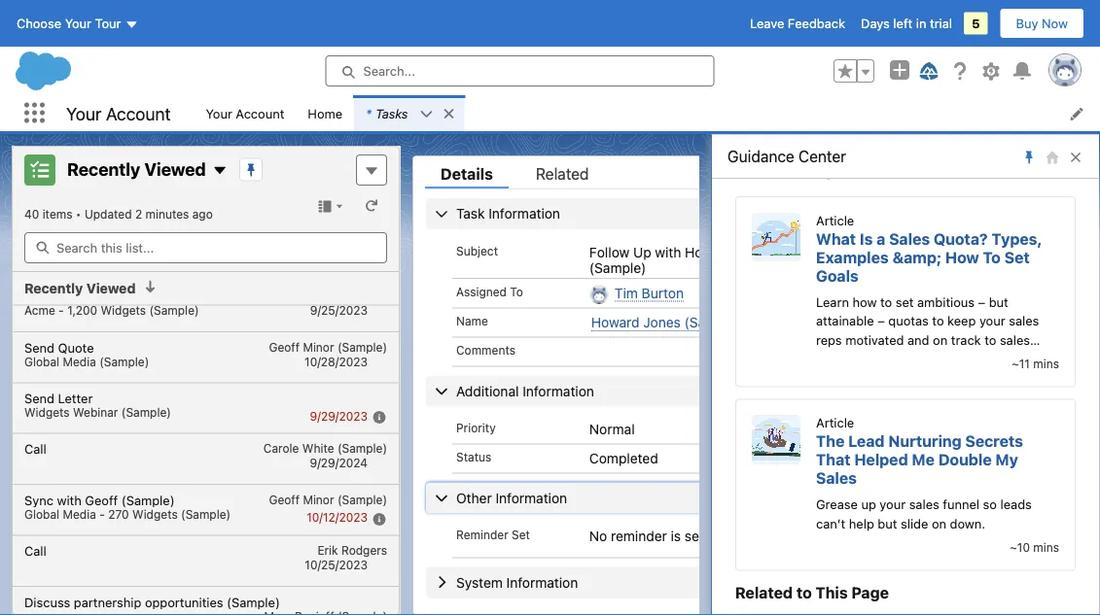 Task type: vqa. For each thing, say whether or not it's contained in the screenshot.
]
no



Task type: locate. For each thing, give the bounding box(es) containing it.
1 horizontal spatial –
[[979, 296, 986, 310]]

minor up 10/28/2023 at the left
[[303, 340, 334, 354]]

minor for sync with geoff (sample)
[[303, 493, 334, 507]]

related to this page
[[736, 585, 889, 603]]

sync with geoff (sample)
[[24, 493, 175, 508]]

1 vertical spatial mins
[[1034, 542, 1060, 556]]

your account down tour
[[66, 103, 171, 124]]

call for erik rodgers
[[24, 544, 46, 558]]

quotas
[[889, 315, 929, 329]]

(sample) inside follow up with howard on timing (sample)
[[590, 260, 646, 276]]

0 vertical spatial to
[[983, 249, 1001, 267]]

but right help
[[878, 517, 898, 532]]

media up letter at the bottom left
[[63, 355, 96, 368]]

9/29/2023
[[310, 409, 368, 423]]

0 horizontal spatial howard
[[592, 314, 640, 330]]

geoff minor (sample) up 10/28/2023 at the left
[[269, 340, 387, 354]]

down.
[[950, 517, 986, 532]]

discuss partnership opportunities (sample) link
[[13, 587, 399, 616]]

to right how
[[881, 296, 892, 310]]

task
[[456, 205, 485, 221]]

media for with
[[63, 508, 96, 521]]

1 vertical spatial to
[[510, 285, 523, 298]]

0 vertical spatial recently
[[67, 158, 140, 179]]

letter
[[58, 391, 93, 406]]

1 vertical spatial call
[[24, 544, 46, 558]]

acme - 1,200 widgets (sample)
[[24, 304, 199, 317]]

1 horizontal spatial with
[[655, 244, 682, 260]]

media for quote
[[63, 355, 96, 368]]

0 horizontal spatial but
[[878, 517, 898, 532]]

0 vertical spatial text default image
[[442, 107, 456, 121]]

information up reminder set
[[496, 490, 567, 506]]

days left in trial
[[861, 16, 953, 31]]

no
[[590, 528, 607, 544]]

1 horizontal spatial -
[[99, 508, 105, 521]]

howard down task information dropdown button
[[685, 244, 733, 260]]

but inside article the lead nurturing secrets that helped me double my sales grease up your sales funnel so leads can't help but slide on down.
[[878, 517, 898, 532]]

2 geoff minor (sample) from the top
[[269, 493, 387, 507]]

sales
[[1009, 315, 1040, 329], [1000, 333, 1031, 348], [909, 498, 940, 513]]

1 horizontal spatial set
[[1005, 249, 1030, 267]]

list item
[[354, 95, 465, 131]]

group
[[834, 59, 875, 83]]

-
[[58, 304, 64, 317], [99, 508, 105, 521]]

tour
[[95, 16, 121, 31]]

viewed up the acme - 1,200 widgets (sample)
[[86, 281, 136, 297]]

send left quote
[[24, 340, 54, 355]]

attainable
[[816, 315, 874, 329]]

10/12/2023
[[307, 511, 368, 525]]

follow
[[590, 244, 630, 260]]

targets.
[[816, 352, 862, 367]]

call down sync
[[24, 544, 46, 558]]

1 horizontal spatial but
[[989, 296, 1009, 310]]

send left letter at the bottom left
[[24, 391, 54, 406]]

widgets webinar (sample)
[[24, 406, 171, 419]]

0 horizontal spatial to
[[510, 285, 523, 298]]

in
[[916, 16, 927, 31]]

information for other information
[[496, 490, 567, 506]]

list
[[194, 95, 1101, 131]]

account inside list
[[236, 106, 284, 121]]

grease
[[816, 498, 858, 513]]

1 horizontal spatial sales
[[890, 230, 930, 249]]

widgets right 1,200
[[101, 304, 146, 317]]

to inside 'article what is a sales quota? types, examples &amp; how to set goals learn how to set ambitious – but attainable – quotas to keep your sales reps motivated and on track to sales targets. ~11 mins'
[[983, 249, 1001, 267]]

other information
[[456, 490, 567, 506]]

with right sync
[[57, 493, 82, 508]]

minutes
[[146, 207, 189, 221]]

howard down tim
[[592, 314, 640, 330]]

set right how
[[1005, 249, 1030, 267]]

details
[[441, 164, 493, 182]]

2 vertical spatial sales
[[909, 498, 940, 513]]

1 vertical spatial viewed
[[86, 281, 136, 297]]

global
[[24, 355, 59, 368], [24, 508, 59, 521]]

40
[[24, 207, 39, 221]]

0 horizontal spatial -
[[58, 304, 64, 317]]

set right is
[[685, 528, 704, 544]]

on inside follow up with howard on timing (sample)
[[737, 244, 753, 260]]

to
[[881, 296, 892, 310], [933, 315, 944, 329], [985, 333, 997, 348], [797, 585, 812, 603]]

2 minor from the top
[[303, 493, 334, 507]]

1 vertical spatial -
[[99, 508, 105, 521]]

call for carole white (sample)
[[24, 442, 46, 457]]

send
[[24, 340, 54, 355], [24, 391, 54, 406]]

0 horizontal spatial your
[[880, 498, 906, 513]]

set up the quotas
[[896, 296, 914, 310]]

information inside dropdown button
[[496, 490, 567, 506]]

0 horizontal spatial with
[[57, 493, 82, 508]]

my
[[996, 452, 1019, 470]]

home
[[308, 106, 343, 121]]

is
[[860, 230, 873, 249]]

can't
[[816, 517, 846, 532]]

on right and
[[933, 333, 948, 348]]

widgets left webinar
[[24, 406, 70, 419]]

0 vertical spatial on
[[737, 244, 753, 260]]

track
[[951, 333, 981, 348]]

0 vertical spatial article
[[816, 214, 855, 228]]

geoff
[[269, 340, 300, 354], [85, 493, 118, 508], [269, 493, 300, 507]]

article up the
[[816, 417, 855, 431]]

what
[[816, 230, 856, 249]]

•
[[76, 207, 81, 221]]

name
[[456, 314, 488, 328]]

1 mins from the top
[[1034, 358, 1060, 372]]

None search field
[[24, 233, 387, 264]]

information inside "dropdown button"
[[523, 383, 594, 399]]

minor
[[303, 340, 334, 354], [303, 493, 334, 507]]

follow up with howard on timing (sample)
[[590, 244, 795, 276]]

text default image up the acme - 1,200 widgets (sample)
[[143, 280, 157, 294]]

recently up "acme"
[[24, 281, 83, 297]]

timing
[[757, 244, 795, 260]]

0 horizontal spatial –
[[878, 315, 885, 329]]

0 vertical spatial sales
[[1009, 315, 1040, 329]]

but inside 'article what is a sales quota? types, examples &amp; how to set goals learn how to set ambitious – but attainable – quotas to keep your sales reps motivated and on track to sales targets. ~11 mins'
[[989, 296, 1009, 310]]

2 vertical spatial text default image
[[143, 280, 157, 294]]

2 call from the top
[[24, 544, 46, 558]]

recently
[[67, 158, 140, 179], [24, 281, 83, 297]]

1 horizontal spatial to
[[983, 249, 1001, 267]]

viewed up the minutes
[[144, 158, 206, 179]]

set inside 'article what is a sales quota? types, examples &amp; how to set goals learn how to set ambitious – but attainable – quotas to keep your sales reps motivated and on track to sales targets. ~11 mins'
[[896, 296, 914, 310]]

- left 270
[[99, 508, 105, 521]]

leads
[[1001, 498, 1032, 513]]

2 article from the top
[[816, 417, 855, 431]]

0 vertical spatial set
[[1005, 249, 1030, 267]]

1 call from the top
[[24, 442, 46, 457]]

article inside article the lead nurturing secrets that helped me double my sales grease up your sales funnel so leads can't help but slide on down.
[[816, 417, 855, 431]]

minor up 10/12/2023
[[303, 493, 334, 507]]

secrets
[[966, 433, 1024, 452]]

on inside 'article what is a sales quota? types, examples &amp; how to set goals learn how to set ambitious – but attainable – quotas to keep your sales reps motivated and on track to sales targets. ~11 mins'
[[933, 333, 948, 348]]

1 vertical spatial geoff minor (sample)
[[269, 493, 387, 507]]

1 vertical spatial your
[[880, 498, 906, 513]]

1 horizontal spatial related
[[736, 585, 793, 603]]

1 send from the top
[[24, 340, 54, 355]]

your
[[980, 315, 1006, 329], [880, 498, 906, 513]]

your account left 'home'
[[206, 106, 284, 121]]

your
[[65, 16, 91, 31], [66, 103, 102, 124], [206, 106, 232, 121]]

to right assigned
[[510, 285, 523, 298]]

system
[[456, 574, 503, 590]]

status
[[456, 450, 492, 464]]

2 global from the top
[[24, 508, 59, 521]]

0 horizontal spatial set
[[685, 528, 704, 544]]

1 horizontal spatial your
[[980, 315, 1006, 329]]

~10
[[1010, 542, 1030, 556]]

choose your tour button
[[16, 8, 140, 39]]

account left 'home'
[[236, 106, 284, 121]]

1 vertical spatial howard
[[592, 314, 640, 330]]

1 media from the top
[[63, 355, 96, 368]]

your right up
[[880, 498, 906, 513]]

1 article from the top
[[816, 214, 855, 228]]

0 horizontal spatial related
[[536, 164, 589, 182]]

2 send from the top
[[24, 391, 54, 406]]

geoff minor (sample) up 10/12/2023
[[269, 493, 387, 507]]

2 media from the top
[[63, 508, 96, 521]]

to right track
[[985, 333, 997, 348]]

1 horizontal spatial set
[[896, 296, 914, 310]]

task information button
[[426, 198, 1101, 229]]

related for related
[[536, 164, 589, 182]]

1 vertical spatial on
[[933, 333, 948, 348]]

set down other information
[[512, 528, 530, 542]]

0 vertical spatial your
[[980, 315, 1006, 329]]

0 vertical spatial related
[[536, 164, 589, 182]]

your account inside list
[[206, 106, 284, 121]]

article up what at the right of page
[[816, 214, 855, 228]]

text default image right text default image
[[442, 107, 456, 121]]

0 vertical spatial media
[[63, 355, 96, 368]]

account
[[106, 103, 171, 124], [236, 106, 284, 121]]

1 vertical spatial related
[[736, 585, 793, 603]]

0 vertical spatial geoff minor (sample)
[[269, 340, 387, 354]]

0 vertical spatial with
[[655, 244, 682, 260]]

text default image
[[420, 108, 433, 121]]

&amp;
[[893, 249, 942, 267]]

mins right ~10
[[1034, 542, 1060, 556]]

1 vertical spatial global
[[24, 508, 59, 521]]

howard inside follow up with howard on timing (sample)
[[685, 244, 733, 260]]

0 horizontal spatial text default image
[[143, 280, 157, 294]]

0 vertical spatial sales
[[890, 230, 930, 249]]

recently up updated
[[67, 158, 140, 179]]

article what is a sales quota? types, examples &amp; how to set goals learn how to set ambitious – but attainable – quotas to keep your sales reps motivated and on track to sales targets. ~11 mins
[[816, 214, 1060, 372]]

geoff for with
[[269, 493, 300, 507]]

text default image
[[442, 107, 456, 121], [212, 163, 228, 178], [143, 280, 157, 294]]

article for the
[[816, 417, 855, 431]]

0 horizontal spatial set
[[512, 528, 530, 542]]

discuss
[[24, 595, 70, 609]]

0 vertical spatial call
[[24, 442, 46, 457]]

0 vertical spatial mins
[[1034, 358, 1060, 372]]

media
[[63, 355, 96, 368], [63, 508, 96, 521]]

sales right the a in the top of the page
[[890, 230, 930, 249]]

0 horizontal spatial account
[[106, 103, 171, 124]]

1 vertical spatial minor
[[303, 493, 334, 507]]

0 vertical spatial but
[[989, 296, 1009, 310]]

buy
[[1016, 16, 1039, 31]]

with right up in the top of the page
[[655, 244, 682, 260]]

0 horizontal spatial sales
[[816, 470, 857, 489]]

left
[[894, 16, 913, 31]]

on inside article the lead nurturing secrets that helped me double my sales grease up your sales funnel so leads can't help but slide on down.
[[932, 517, 947, 532]]

global for sync
[[24, 508, 59, 521]]

viewed
[[144, 158, 206, 179], [86, 281, 136, 297]]

tasks
[[376, 106, 408, 121]]

media left 270
[[63, 508, 96, 521]]

1 vertical spatial but
[[878, 517, 898, 532]]

widgets right 270
[[132, 508, 178, 521]]

mins right ~11
[[1034, 358, 1060, 372]]

your inside list
[[206, 106, 232, 121]]

1 global from the top
[[24, 355, 59, 368]]

recently viewed up 2 at the left of the page
[[67, 158, 206, 179]]

information down related link
[[489, 205, 560, 221]]

priority
[[456, 421, 496, 435]]

1 horizontal spatial howard
[[685, 244, 733, 260]]

1 geoff minor (sample) from the top
[[269, 340, 387, 354]]

feedback
[[788, 16, 846, 31]]

erik rodgers
[[318, 544, 387, 557]]

1 horizontal spatial account
[[236, 106, 284, 121]]

– right ambitious
[[979, 296, 986, 310]]

helped
[[855, 452, 909, 470]]

0 vertical spatial howard
[[685, 244, 733, 260]]

on left timing
[[737, 244, 753, 260]]

account down tour
[[106, 103, 171, 124]]

global left 270
[[24, 508, 59, 521]]

to right how
[[983, 249, 1001, 267]]

1 vertical spatial text default image
[[212, 163, 228, 178]]

to
[[983, 249, 1001, 267], [510, 285, 523, 298]]

article inside 'article what is a sales quota? types, examples &amp; how to set goals learn how to set ambitious – but attainable – quotas to keep your sales reps motivated and on track to sales targets. ~11 mins'
[[816, 214, 855, 228]]

sales
[[890, 230, 930, 249], [816, 470, 857, 489]]

1 vertical spatial set
[[512, 528, 530, 542]]

1 horizontal spatial your account
[[206, 106, 284, 121]]

1 vertical spatial send
[[24, 391, 54, 406]]

rodgers
[[342, 544, 387, 557]]

1 vertical spatial –
[[878, 315, 885, 329]]

text default image up ago
[[212, 163, 228, 178]]

0 vertical spatial set
[[896, 296, 914, 310]]

270
[[108, 508, 129, 521]]

1 vertical spatial article
[[816, 417, 855, 431]]

sales inside 'article what is a sales quota? types, examples &amp; how to set goals learn how to set ambitious – but attainable – quotas to keep your sales reps motivated and on track to sales targets. ~11 mins'
[[890, 230, 930, 249]]

2 horizontal spatial text default image
[[442, 107, 456, 121]]

related up task information
[[536, 164, 589, 182]]

information right system
[[507, 574, 578, 590]]

subject
[[456, 244, 498, 257]]

motivated
[[846, 333, 904, 348]]

send for send quote
[[24, 340, 54, 355]]

white
[[302, 442, 334, 456]]

0 vertical spatial minor
[[303, 340, 334, 354]]

– up motivated
[[878, 315, 885, 329]]

1 horizontal spatial text default image
[[212, 163, 228, 178]]

erik
[[318, 544, 338, 557]]

select an item from this list to open it. list box
[[13, 166, 399, 616]]

10/28/2023
[[305, 355, 368, 368]]

recently viewed|tasks|list view element
[[12, 146, 400, 616]]

2 vertical spatial on
[[932, 517, 947, 532]]

on right the slide
[[932, 517, 947, 532]]

recently viewed up 1,200
[[24, 281, 136, 297]]

1 vertical spatial set
[[685, 528, 704, 544]]

1 vertical spatial media
[[63, 508, 96, 521]]

sales up grease
[[816, 470, 857, 489]]

global up send letter
[[24, 355, 59, 368]]

related link
[[520, 164, 605, 188]]

(sample) inside howard jones (sample) link
[[685, 314, 742, 330]]

1 vertical spatial with
[[57, 493, 82, 508]]

mins
[[1034, 358, 1060, 372], [1034, 542, 1060, 556]]

search...
[[363, 64, 415, 78]]

0 vertical spatial global
[[24, 355, 59, 368]]

comments
[[456, 343, 516, 357]]

- left 1,200
[[58, 304, 64, 317]]

1 vertical spatial sales
[[816, 470, 857, 489]]

0 vertical spatial widgets
[[101, 304, 146, 317]]

but right ambitious
[[989, 296, 1009, 310]]

set inside 'article what is a sales quota? types, examples &amp; how to set goals learn how to set ambitious – but attainable – quotas to keep your sales reps motivated and on track to sales targets. ~11 mins'
[[1005, 249, 1030, 267]]

days
[[861, 16, 890, 31]]

call up sync
[[24, 442, 46, 457]]

information up normal
[[523, 383, 594, 399]]

0 vertical spatial –
[[979, 296, 986, 310]]

(sample) inside the discuss partnership opportunities (sample) link
[[227, 595, 280, 609]]

your right keep
[[980, 315, 1006, 329]]

0 vertical spatial send
[[24, 340, 54, 355]]

1 minor from the top
[[303, 340, 334, 354]]

now
[[1042, 16, 1068, 31]]

1 horizontal spatial viewed
[[144, 158, 206, 179]]

guidance center
[[728, 147, 847, 166]]

related left the this
[[736, 585, 793, 603]]



Task type: describe. For each thing, give the bounding box(es) containing it.
0 vertical spatial recently viewed
[[67, 158, 206, 179]]

the
[[816, 433, 845, 452]]

choose
[[17, 16, 61, 31]]

acme
[[24, 304, 55, 317]]

updated
[[85, 207, 132, 221]]

0 vertical spatial -
[[58, 304, 64, 317]]

salesblazer
[[736, 165, 814, 181]]

up
[[633, 244, 652, 260]]

ago
[[192, 207, 213, 221]]

~11
[[1012, 358, 1030, 372]]

geoff minor (sample) for send quote
[[269, 340, 387, 354]]

assigned to
[[456, 285, 523, 298]]

additional information
[[456, 383, 594, 399]]

other
[[456, 490, 492, 506]]

funnel
[[943, 498, 980, 513]]

trial
[[930, 16, 953, 31]]

nurturing
[[889, 433, 962, 452]]

leave feedback
[[750, 16, 846, 31]]

send for send letter
[[24, 391, 54, 406]]

guidance
[[728, 147, 795, 166]]

0 horizontal spatial viewed
[[86, 281, 136, 297]]

1 vertical spatial sales
[[1000, 333, 1031, 348]]

buy now button
[[1000, 8, 1085, 39]]

* tasks
[[366, 106, 408, 121]]

additional
[[456, 383, 519, 399]]

sales inside article the lead nurturing secrets that helped me double my sales grease up your sales funnel so leads can't help but slide on down.
[[816, 470, 857, 489]]

1 vertical spatial recently viewed
[[24, 281, 136, 297]]

normal
[[590, 421, 635, 437]]

keep
[[948, 315, 976, 329]]

your inside article the lead nurturing secrets that helped me double my sales grease up your sales funnel so leads can't help but slide on down.
[[880, 498, 906, 513]]

sales inside article the lead nurturing secrets that helped me double my sales grease up your sales funnel so leads can't help but slide on down.
[[909, 498, 940, 513]]

system information button
[[426, 567, 1101, 598]]

webinar
[[73, 406, 118, 419]]

tim
[[615, 285, 638, 301]]

recently viewed status
[[24, 207, 85, 221]]

information for additional information
[[523, 383, 594, 399]]

0 horizontal spatial your account
[[66, 103, 171, 124]]

2
[[135, 207, 142, 221]]

quota?
[[934, 230, 988, 249]]

information for task information
[[489, 205, 560, 221]]

system information
[[456, 574, 578, 590]]

Search Recently Viewed list view. search field
[[24, 233, 387, 264]]

information for system information
[[507, 574, 578, 590]]

center
[[799, 147, 847, 166]]

types,
[[992, 230, 1043, 249]]

to down ambitious
[[933, 315, 944, 329]]

your inside popup button
[[65, 16, 91, 31]]

additional information button
[[426, 375, 1101, 407]]

task information
[[456, 205, 560, 221]]

none search field inside recently viewed|tasks|list view element
[[24, 233, 387, 264]]

geoff for quote
[[269, 340, 300, 354]]

article the lead nurturing secrets that helped me double my sales grease up your sales funnel so leads can't help but slide on down.
[[816, 417, 1032, 532]]

geoff minor (sample) for sync with geoff (sample)
[[269, 493, 387, 507]]

your inside 'article what is a sales quota? types, examples &amp; how to set goals learn how to set ambitious – but attainable – quotas to keep your sales reps motivated and on track to sales targets. ~11 mins'
[[980, 315, 1006, 329]]

the lead nurturing secrets that helped me double my sales link
[[816, 433, 1024, 489]]

slide
[[901, 517, 929, 532]]

lead
[[849, 433, 885, 452]]

a
[[877, 230, 886, 249]]

leave
[[750, 16, 785, 31]]

~10 mins
[[1010, 542, 1060, 556]]

search... button
[[325, 55, 715, 87]]

learn
[[816, 296, 849, 310]]

1,200
[[67, 304, 97, 317]]

items
[[42, 207, 72, 221]]

that
[[816, 452, 851, 470]]

send quote
[[24, 340, 94, 355]]

goals
[[816, 267, 859, 286]]

with inside follow up with howard on timing (sample)
[[655, 244, 682, 260]]

1 vertical spatial recently
[[24, 281, 83, 297]]

carole white (sample)
[[264, 442, 387, 456]]

burton
[[642, 285, 684, 301]]

reminder set
[[456, 528, 530, 542]]

tim burton
[[615, 285, 684, 301]]

minor for send quote
[[303, 340, 334, 354]]

reps
[[816, 333, 842, 348]]

buy now
[[1016, 16, 1068, 31]]

to left the this
[[797, 585, 812, 603]]

reminder
[[611, 528, 667, 544]]

ambitious
[[918, 296, 975, 310]]

other information button
[[426, 482, 1101, 514]]

this
[[816, 585, 848, 603]]

0 vertical spatial viewed
[[144, 158, 206, 179]]

2 vertical spatial widgets
[[132, 508, 178, 521]]

howard jones (sample) link
[[592, 314, 742, 331]]

mins inside 'article what is a sales quota? types, examples &amp; how to set goals learn how to set ambitious – but attainable – quotas to keep your sales reps motivated and on track to sales targets. ~11 mins'
[[1034, 358, 1060, 372]]

global for send
[[24, 355, 59, 368]]

global media (sample)
[[24, 355, 149, 368]]

carole
[[264, 442, 299, 456]]

examples
[[816, 249, 889, 267]]

opportunities
[[145, 595, 223, 609]]

choose your tour
[[17, 16, 121, 31]]

list containing your account
[[194, 95, 1101, 131]]

double
[[939, 452, 992, 470]]

list item containing *
[[354, 95, 465, 131]]

article for what
[[816, 214, 855, 228]]

2 mins from the top
[[1034, 542, 1060, 556]]

howard jones (sample)
[[592, 314, 742, 330]]

9/29/2024
[[310, 457, 368, 470]]

related for related to this page
[[736, 585, 793, 603]]

assigned
[[456, 285, 507, 298]]

9/25/2023
[[310, 304, 368, 317]]

with inside select an item from this list to open it. list box
[[57, 493, 82, 508]]

1 vertical spatial widgets
[[24, 406, 70, 419]]

up
[[862, 498, 877, 513]]



